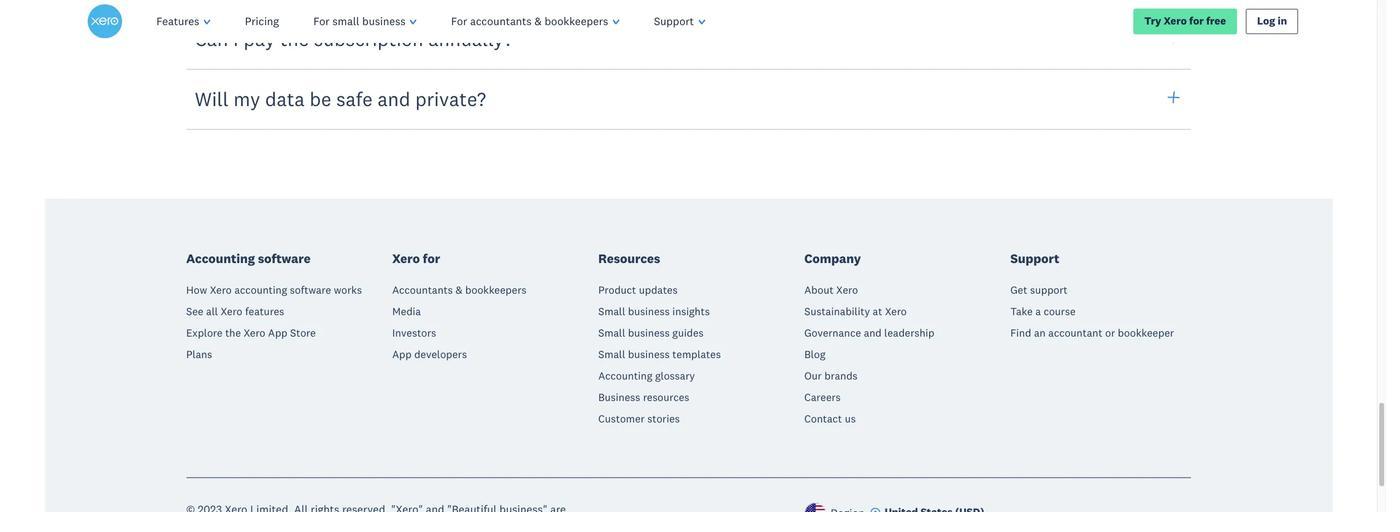 Task type: locate. For each thing, give the bounding box(es) containing it.
2 vertical spatial small
[[599, 348, 626, 361]]

product
[[599, 283, 637, 297]]

app
[[268, 326, 288, 340], [392, 348, 412, 361]]

customer stories
[[599, 412, 680, 426]]

explore the xero app store
[[186, 326, 316, 340]]

xero right try
[[1164, 14, 1187, 28]]

xero inside the try xero for free 'link'
[[1164, 14, 1187, 28]]

get
[[1011, 283, 1028, 297]]

support button
[[637, 0, 723, 43]]

business down small business guides link
[[628, 348, 670, 361]]

1 vertical spatial for
[[423, 250, 440, 267]]

bookkeeper
[[1118, 326, 1175, 340]]

1 horizontal spatial accounting
[[599, 369, 653, 383]]

0 horizontal spatial for
[[314, 14, 330, 28]]

product updates link
[[599, 283, 678, 297]]

sustainability
[[805, 305, 870, 318]]

and inside dropdown button
[[378, 86, 411, 111]]

1 horizontal spatial the
[[280, 26, 309, 51]]

xero
[[1164, 14, 1187, 28], [392, 250, 420, 267], [210, 283, 232, 297], [837, 283, 858, 297], [221, 305, 243, 318], [885, 305, 907, 318], [244, 326, 266, 340]]

small business templates
[[599, 348, 721, 361]]

product updates
[[599, 283, 678, 297]]

0 vertical spatial small
[[599, 305, 626, 318]]

can i pay the subscription annually?
[[195, 26, 513, 51]]

small business guides link
[[599, 326, 704, 340]]

accountants
[[470, 14, 532, 28]]

0 horizontal spatial &
[[456, 283, 463, 297]]

and right safe
[[378, 86, 411, 111]]

0 horizontal spatial app
[[268, 326, 288, 340]]

0 vertical spatial &
[[535, 14, 542, 28]]

xero down features
[[244, 326, 266, 340]]

1 horizontal spatial support
[[1011, 250, 1060, 267]]

1 vertical spatial &
[[456, 283, 463, 297]]

0 vertical spatial bookkeepers
[[545, 14, 609, 28]]

0 vertical spatial accounting
[[186, 250, 255, 267]]

take
[[1011, 305, 1033, 318]]

the down "see all xero features" in the bottom of the page
[[225, 326, 241, 340]]

accounting up business
[[599, 369, 653, 383]]

0 vertical spatial app
[[268, 326, 288, 340]]

get support link
[[1011, 283, 1068, 297]]

about
[[805, 283, 834, 297]]

business up small business guides link
[[628, 305, 670, 318]]

the
[[280, 26, 309, 51], [225, 326, 241, 340]]

0 horizontal spatial support
[[654, 14, 694, 28]]

app down investors
[[392, 348, 412, 361]]

private?
[[415, 86, 486, 111]]

can i pay the subscription annually? button
[[186, 8, 1191, 70]]

accounting up how
[[186, 250, 255, 267]]

software up how xero accounting software works
[[258, 250, 311, 267]]

accounting
[[186, 250, 255, 267], [599, 369, 653, 383]]

resources
[[643, 391, 690, 404]]

and
[[378, 86, 411, 111], [864, 326, 882, 340]]

business right small
[[362, 14, 406, 28]]

app developers link
[[392, 348, 467, 361]]

features
[[245, 305, 284, 318]]

for up "accountants"
[[423, 250, 440, 267]]

xero right all
[[221, 305, 243, 318]]

1 horizontal spatial for
[[1190, 14, 1204, 28]]

careers link
[[805, 391, 841, 404]]

2 small from the top
[[599, 326, 626, 340]]

business resources link
[[599, 391, 690, 404]]

accountants
[[392, 283, 453, 297]]

i
[[233, 26, 239, 51]]

customer stories link
[[599, 412, 680, 426]]

investors
[[392, 326, 436, 340]]

will my data be safe and private? button
[[186, 68, 1191, 130]]

1 vertical spatial accounting
[[599, 369, 653, 383]]

1 horizontal spatial bookkeepers
[[545, 14, 609, 28]]

0 horizontal spatial accounting
[[186, 250, 255, 267]]

the right pay
[[280, 26, 309, 51]]

annually?
[[429, 26, 513, 51]]

for for for small business
[[314, 14, 330, 28]]

be
[[310, 86, 332, 111]]

small for small business guides
[[599, 326, 626, 340]]

1 small from the top
[[599, 305, 626, 318]]

0 vertical spatial for
[[1190, 14, 1204, 28]]

for left accountants on the top left
[[451, 14, 468, 28]]

find an accountant or bookkeeper link
[[1011, 326, 1175, 340]]

plans link
[[186, 348, 212, 361]]

explore the xero app store link
[[186, 326, 316, 340]]

plans
[[186, 348, 212, 361]]

accounting glossary link
[[599, 369, 695, 383]]

1 vertical spatial support
[[1011, 250, 1060, 267]]

for left free
[[1190, 14, 1204, 28]]

accounting software
[[186, 250, 311, 267]]

1 vertical spatial and
[[864, 326, 882, 340]]

0 vertical spatial the
[[280, 26, 309, 51]]

bookkeepers
[[545, 14, 609, 28], [465, 283, 527, 297]]

our brands link
[[805, 369, 858, 383]]

for left small
[[314, 14, 330, 28]]

1 horizontal spatial &
[[535, 14, 542, 28]]

& right "accountants"
[[456, 283, 463, 297]]

and down at
[[864, 326, 882, 340]]

0 horizontal spatial and
[[378, 86, 411, 111]]

1 horizontal spatial app
[[392, 348, 412, 361]]

xero for
[[392, 250, 440, 267]]

0 vertical spatial and
[[378, 86, 411, 111]]

1 vertical spatial app
[[392, 348, 412, 361]]

take a course link
[[1011, 305, 1076, 318]]

small for small business templates
[[599, 348, 626, 361]]

small business templates link
[[599, 348, 721, 361]]

app down features
[[268, 326, 288, 340]]

a
[[1036, 305, 1042, 318]]

1 vertical spatial software
[[290, 283, 331, 297]]

0 vertical spatial support
[[654, 14, 694, 28]]

take a course
[[1011, 305, 1076, 318]]

3 small from the top
[[599, 348, 626, 361]]

business down small business insights at the bottom of page
[[628, 326, 670, 340]]

accountants & bookkeepers
[[392, 283, 527, 297]]

business
[[362, 14, 406, 28], [628, 305, 670, 318], [628, 326, 670, 340], [628, 348, 670, 361]]

works
[[334, 283, 362, 297]]

1 vertical spatial small
[[599, 326, 626, 340]]

our brands
[[805, 369, 858, 383]]

careers
[[805, 391, 841, 404]]

1 vertical spatial the
[[225, 326, 241, 340]]

try xero for free link
[[1134, 9, 1238, 34]]

& right accountants on the top left
[[535, 14, 542, 28]]

2 for from the left
[[451, 14, 468, 28]]

xero right at
[[885, 305, 907, 318]]

see all xero features
[[186, 305, 284, 318]]

see all xero features link
[[186, 305, 284, 318]]

xero homepage image
[[88, 4, 122, 39]]

xero up "accountants"
[[392, 250, 420, 267]]

how xero accounting software works link
[[186, 283, 362, 297]]

pricing link
[[228, 0, 296, 43]]

brands
[[825, 369, 858, 383]]

for
[[1190, 14, 1204, 28], [423, 250, 440, 267]]

guides
[[673, 326, 704, 340]]

0 horizontal spatial for
[[423, 250, 440, 267]]

1 vertical spatial bookkeepers
[[465, 283, 527, 297]]

software
[[258, 250, 311, 267], [290, 283, 331, 297]]

0 horizontal spatial the
[[225, 326, 241, 340]]

pricing
[[245, 14, 279, 28]]

1 horizontal spatial for
[[451, 14, 468, 28]]

small business guides
[[599, 326, 704, 340]]

explore
[[186, 326, 223, 340]]

1 for from the left
[[314, 14, 330, 28]]

software left works
[[290, 283, 331, 297]]



Task type: describe. For each thing, give the bounding box(es) containing it.
or
[[1106, 326, 1116, 340]]

accounting glossary
[[599, 369, 695, 383]]

governance and leadership
[[805, 326, 935, 340]]

accounting for accounting software
[[186, 250, 255, 267]]

find an accountant or bookkeeper
[[1011, 326, 1175, 340]]

customer
[[599, 412, 645, 426]]

get support
[[1011, 283, 1068, 297]]

for inside the try xero for free 'link'
[[1190, 14, 1204, 28]]

investors link
[[392, 326, 436, 340]]

for accountants & bookkeepers
[[451, 14, 609, 28]]

try xero for free
[[1145, 14, 1227, 28]]

features
[[156, 14, 199, 28]]

find
[[1011, 326, 1032, 340]]

business for small business templates
[[628, 348, 670, 361]]

the current region is united states image
[[805, 503, 826, 512]]

all
[[206, 305, 218, 318]]

my
[[234, 86, 260, 111]]

in
[[1278, 14, 1288, 28]]

support
[[1031, 283, 1068, 297]]

governance
[[805, 326, 862, 340]]

the inside can i pay the subscription annually? dropdown button
[[280, 26, 309, 51]]

1 horizontal spatial and
[[864, 326, 882, 340]]

resources
[[599, 250, 661, 267]]

sustainability at xero
[[805, 305, 907, 318]]

accountants & bookkeepers link
[[392, 283, 527, 297]]

business
[[599, 391, 641, 404]]

app developers
[[392, 348, 467, 361]]

store
[[290, 326, 316, 340]]

xero up all
[[210, 283, 232, 297]]

small business insights
[[599, 305, 710, 318]]

data
[[265, 86, 305, 111]]

will
[[195, 86, 229, 111]]

for for for accountants & bookkeepers
[[451, 14, 468, 28]]

about xero
[[805, 283, 858, 297]]

company
[[805, 250, 862, 267]]

small business insights link
[[599, 305, 710, 318]]

0 vertical spatial software
[[258, 250, 311, 267]]

blog link
[[805, 348, 826, 361]]

small
[[333, 14, 360, 28]]

accounting
[[234, 283, 287, 297]]

will my data be safe and private?
[[195, 86, 486, 111]]

business resources
[[599, 391, 690, 404]]

us
[[845, 412, 856, 426]]

media
[[392, 305, 421, 318]]

small for small business insights
[[599, 305, 626, 318]]

contact
[[805, 412, 843, 426]]

features button
[[139, 0, 228, 43]]

course
[[1044, 305, 1076, 318]]

about xero link
[[805, 283, 858, 297]]

accountant
[[1049, 326, 1103, 340]]

0 horizontal spatial bookkeepers
[[465, 283, 527, 297]]

glossary
[[655, 369, 695, 383]]

business for small business guides
[[628, 326, 670, 340]]

blog
[[805, 348, 826, 361]]

try
[[1145, 14, 1162, 28]]

safe
[[336, 86, 373, 111]]

for accountants & bookkeepers button
[[434, 0, 637, 43]]

insights
[[673, 305, 710, 318]]

business for small business insights
[[628, 305, 670, 318]]

xero up sustainability at xero link
[[837, 283, 858, 297]]

at
[[873, 305, 883, 318]]

accounting for accounting glossary
[[599, 369, 653, 383]]

can
[[195, 26, 228, 51]]

for small business
[[314, 14, 406, 28]]

governance and leadership link
[[805, 326, 935, 340]]

& inside dropdown button
[[535, 14, 542, 28]]

media link
[[392, 305, 421, 318]]

updates
[[639, 283, 678, 297]]

an
[[1035, 326, 1046, 340]]

for small business button
[[296, 0, 434, 43]]

developers
[[414, 348, 467, 361]]

bookkeepers inside for accountants & bookkeepers dropdown button
[[545, 14, 609, 28]]

contact us link
[[805, 412, 856, 426]]

log in link
[[1247, 9, 1299, 34]]

our
[[805, 369, 822, 383]]

support inside dropdown button
[[654, 14, 694, 28]]

leadership
[[885, 326, 935, 340]]

templates
[[673, 348, 721, 361]]

sustainability at xero link
[[805, 305, 907, 318]]

business inside dropdown button
[[362, 14, 406, 28]]

contact us
[[805, 412, 856, 426]]

free
[[1207, 14, 1227, 28]]



Task type: vqa. For each thing, say whether or not it's contained in the screenshot.
plans link
yes



